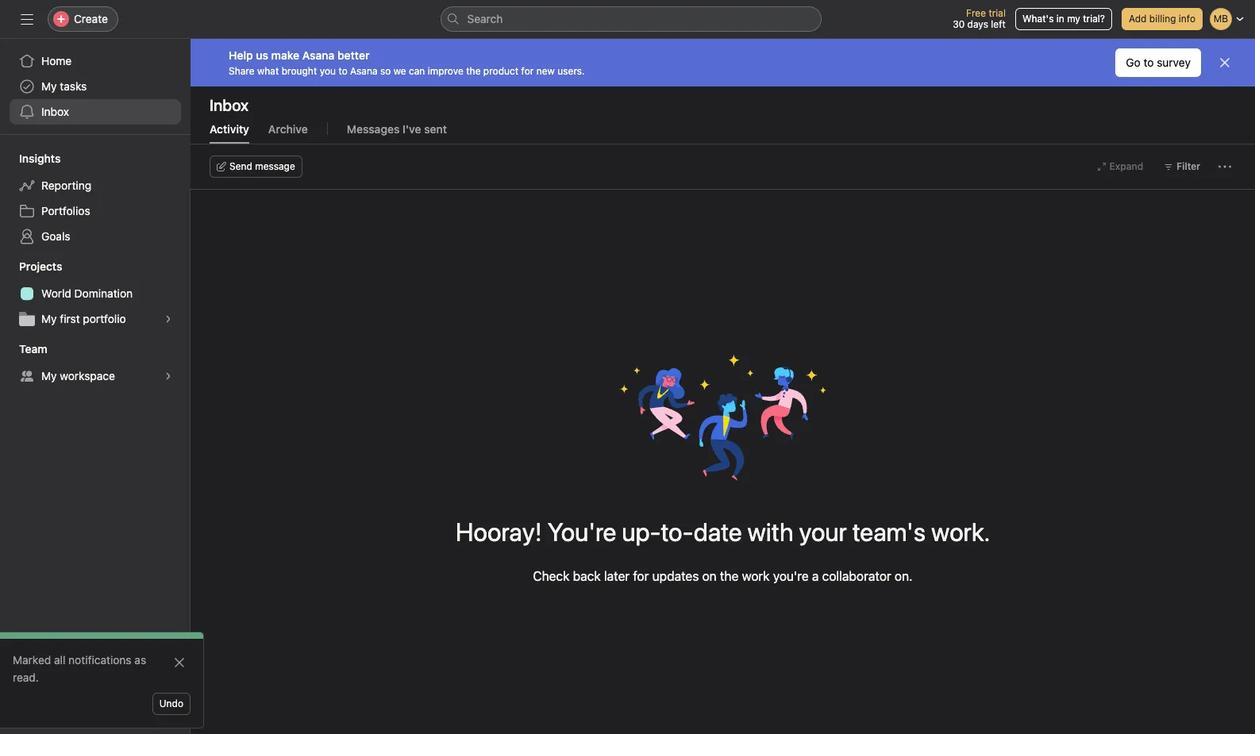 Task type: vqa. For each thing, say whether or not it's contained in the screenshot.
'to' in the HELP US MAKE ASANA BETTER SHARE WHAT BROUGHT YOU TO ASANA SO WE CAN IMPROVE THE PRODUCT FOR NEW USERS.
yes



Task type: locate. For each thing, give the bounding box(es) containing it.
to-
[[661, 517, 694, 547]]

for left new
[[521, 65, 534, 77]]

messages i've sent link
[[347, 122, 447, 144]]

create
[[74, 12, 108, 25]]

inbox down my tasks
[[41, 105, 69, 118]]

my tasks
[[41, 79, 87, 93]]

my inside 'link'
[[41, 369, 57, 383]]

my
[[1067, 13, 1081, 25]]

home
[[41, 54, 72, 67]]

1 my from the top
[[41, 79, 57, 93]]

message
[[255, 160, 295, 172]]

my inside projects element
[[41, 312, 57, 326]]

as
[[134, 653, 146, 667]]

the
[[466, 65, 481, 77], [720, 569, 739, 584]]

my for my first portfolio
[[41, 312, 57, 326]]

check back later for updates on the work you're a collaborator on.
[[533, 569, 913, 584]]

see details, my first portfolio image
[[164, 314, 173, 324]]

what
[[257, 65, 279, 77]]

trial?
[[1083, 13, 1105, 25]]

team button
[[0, 341, 47, 357]]

send message button
[[210, 156, 302, 178]]

0 vertical spatial the
[[466, 65, 481, 77]]

team's work.
[[853, 517, 990, 547]]

check
[[533, 569, 570, 584]]

goals link
[[10, 224, 181, 249]]

search list box
[[440, 6, 821, 32]]

left
[[991, 18, 1006, 30]]

portfolios link
[[10, 198, 181, 224]]

2 my from the top
[[41, 312, 57, 326]]

1 vertical spatial the
[[720, 569, 739, 584]]

can
[[409, 65, 425, 77]]

send message
[[229, 160, 295, 172]]

inbox
[[210, 96, 249, 114], [41, 105, 69, 118]]

on
[[702, 569, 717, 584]]

my first portfolio
[[41, 312, 126, 326]]

add billing info
[[1129, 13, 1196, 25]]

the right on
[[720, 569, 739, 584]]

to inside button
[[1144, 56, 1154, 69]]

all
[[54, 653, 65, 667]]

you're
[[773, 569, 809, 584]]

tasks
[[60, 79, 87, 93]]

1 horizontal spatial to
[[1144, 56, 1154, 69]]

1 vertical spatial my
[[41, 312, 57, 326]]

insights button
[[0, 151, 61, 167]]

0 horizontal spatial the
[[466, 65, 481, 77]]

what's in my trial? button
[[1015, 8, 1112, 30]]

my for my workspace
[[41, 369, 57, 383]]

first
[[60, 312, 80, 326]]

banner containing help us make asana better
[[191, 39, 1255, 87]]

go to survey button
[[1116, 48, 1201, 77]]

0 horizontal spatial for
[[521, 65, 534, 77]]

my tasks link
[[10, 74, 181, 99]]

my workspace
[[41, 369, 115, 383]]

workspace
[[60, 369, 115, 383]]

up-
[[622, 517, 661, 547]]

info
[[1179, 13, 1196, 25]]

0 vertical spatial for
[[521, 65, 534, 77]]

product
[[483, 65, 519, 77]]

make
[[271, 48, 299, 62]]

for
[[521, 65, 534, 77], [633, 569, 649, 584]]

to right go
[[1144, 56, 1154, 69]]

back
[[573, 569, 601, 584]]

send
[[229, 160, 252, 172]]

my left first
[[41, 312, 57, 326]]

banner
[[191, 39, 1255, 87]]

my down team in the top left of the page
[[41, 369, 57, 383]]

1 horizontal spatial for
[[633, 569, 649, 584]]

what's in my trial?
[[1023, 13, 1105, 25]]

add billing info button
[[1122, 8, 1203, 30]]

3 my from the top
[[41, 369, 57, 383]]

insights element
[[0, 145, 191, 252]]

for right later
[[633, 569, 649, 584]]

brought
[[282, 65, 317, 77]]

us
[[256, 48, 268, 62]]

close image
[[173, 657, 186, 669]]

0 vertical spatial my
[[41, 79, 57, 93]]

days
[[968, 18, 988, 30]]

inbox inside global element
[[41, 105, 69, 118]]

to right you
[[339, 65, 348, 77]]

share
[[229, 65, 255, 77]]

my inside global element
[[41, 79, 57, 93]]

create button
[[48, 6, 118, 32]]

hooray! you're up-to-date with your team's work.
[[456, 517, 990, 547]]

work
[[742, 569, 770, 584]]

to inside help us make asana better share what brought you to asana so we can improve the product for new users.
[[339, 65, 348, 77]]

you're
[[548, 517, 616, 547]]

1 vertical spatial for
[[633, 569, 649, 584]]

0 horizontal spatial to
[[339, 65, 348, 77]]

undo button
[[152, 693, 191, 715]]

messages i've sent
[[347, 122, 447, 136]]

so
[[380, 65, 391, 77]]

0 horizontal spatial inbox
[[41, 105, 69, 118]]

2 vertical spatial my
[[41, 369, 57, 383]]

the left the product
[[466, 65, 481, 77]]

for inside help us make asana better share what brought you to asana so we can improve the product for new users.
[[521, 65, 534, 77]]

what's
[[1023, 13, 1054, 25]]

inbox up activity
[[210, 96, 249, 114]]

my left the tasks on the left top of the page
[[41, 79, 57, 93]]

help us make asana better share what brought you to asana so we can improve the product for new users.
[[229, 48, 585, 77]]

my
[[41, 79, 57, 93], [41, 312, 57, 326], [41, 369, 57, 383]]

later
[[604, 569, 630, 584]]



Task type: describe. For each thing, give the bounding box(es) containing it.
insights
[[19, 152, 61, 165]]

notifications
[[68, 653, 131, 667]]

users.
[[558, 65, 585, 77]]

projects button
[[0, 259, 62, 275]]

go
[[1126, 56, 1141, 69]]

domination
[[74, 287, 133, 300]]

projects
[[19, 260, 62, 273]]

world domination link
[[10, 281, 181, 306]]

1 horizontal spatial the
[[720, 569, 739, 584]]

a
[[812, 569, 819, 584]]

search
[[467, 12, 503, 25]]

inbox link
[[10, 99, 181, 125]]

i've
[[403, 122, 421, 136]]

free trial 30 days left
[[953, 7, 1006, 30]]

trial
[[989, 7, 1006, 19]]

collaborator
[[822, 569, 891, 584]]

portfolio
[[83, 312, 126, 326]]

30
[[953, 18, 965, 30]]

undo
[[159, 698, 183, 710]]

reporting
[[41, 179, 91, 192]]

see details, my workspace image
[[164, 372, 173, 381]]

dismiss image
[[1219, 56, 1231, 69]]

date
[[694, 517, 742, 547]]

read.
[[13, 671, 39, 684]]

world domination
[[41, 287, 133, 300]]

hooray!
[[456, 517, 542, 547]]

expand
[[1110, 160, 1144, 172]]

we
[[394, 65, 406, 77]]

world
[[41, 287, 71, 300]]

my workspace link
[[10, 364, 181, 389]]

marked
[[13, 653, 51, 667]]

goals
[[41, 229, 70, 243]]

survey
[[1157, 56, 1191, 69]]

expand button
[[1090, 156, 1151, 178]]

home link
[[10, 48, 181, 74]]

activity link
[[210, 122, 249, 144]]

updates
[[652, 569, 699, 584]]

your
[[799, 517, 847, 547]]

in
[[1057, 13, 1065, 25]]

new
[[537, 65, 555, 77]]

add
[[1129, 13, 1147, 25]]

search button
[[440, 6, 821, 32]]

hide sidebar image
[[21, 13, 33, 25]]

activity
[[210, 122, 249, 136]]

projects element
[[0, 252, 191, 335]]

billing
[[1150, 13, 1176, 25]]

archive
[[268, 122, 308, 136]]

reporting link
[[10, 173, 181, 198]]

more actions image
[[1219, 160, 1231, 173]]

archive link
[[268, 122, 308, 144]]

1 horizontal spatial inbox
[[210, 96, 249, 114]]

help
[[229, 48, 253, 62]]

the inside help us make asana better share what brought you to asana so we can improve the product for new users.
[[466, 65, 481, 77]]

asana
[[350, 65, 378, 77]]

with
[[748, 517, 794, 547]]

you
[[320, 65, 336, 77]]

portfolios
[[41, 204, 90, 218]]

on.
[[895, 569, 913, 584]]

team
[[19, 342, 47, 356]]

improve
[[428, 65, 464, 77]]

go to survey
[[1126, 56, 1191, 69]]

my first portfolio link
[[10, 306, 181, 332]]

filter button
[[1157, 156, 1208, 178]]

marked all notifications as read.
[[13, 653, 146, 684]]

asana better
[[302, 48, 370, 62]]

sent
[[424, 122, 447, 136]]

global element
[[0, 39, 191, 134]]

free
[[966, 7, 986, 19]]

my for my tasks
[[41, 79, 57, 93]]

filter
[[1177, 160, 1201, 172]]

teams element
[[0, 335, 191, 392]]



